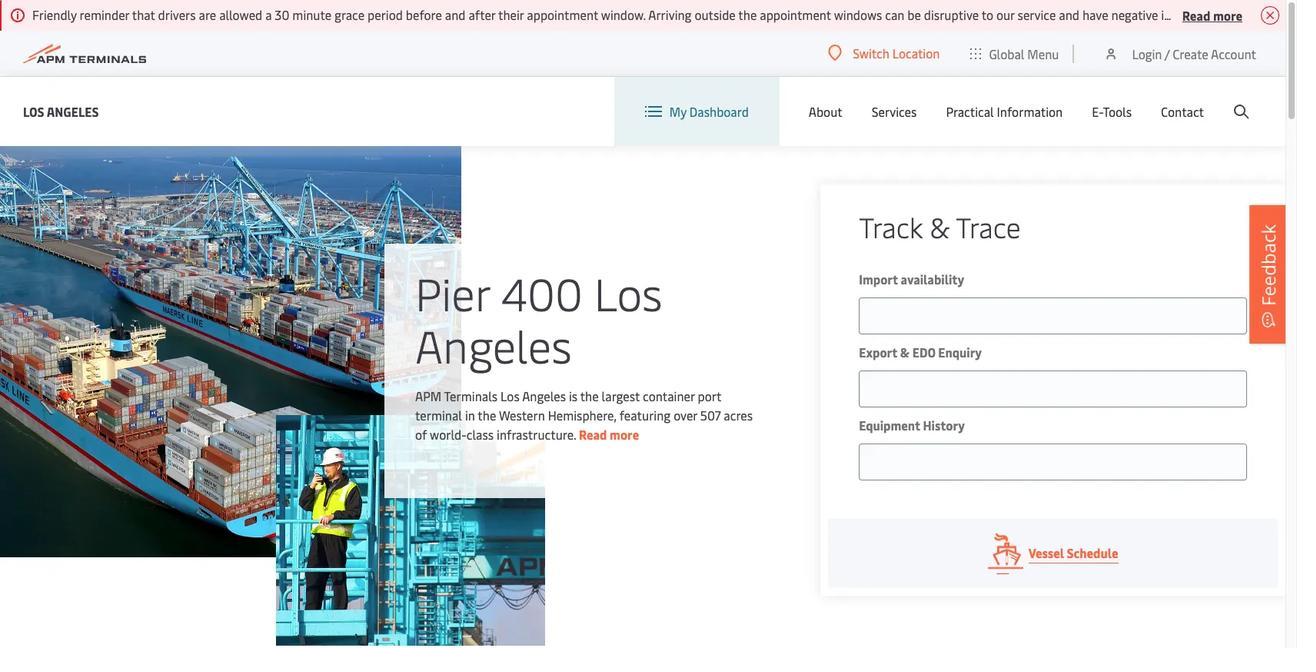Task type: describe. For each thing, give the bounding box(es) containing it.
1 and from the left
[[445, 6, 466, 23]]

export
[[859, 344, 898, 361]]

2 appointment from the left
[[760, 6, 832, 23]]

can
[[886, 6, 905, 23]]

read for read more link
[[579, 426, 607, 443]]

impacts
[[1162, 6, 1206, 23]]

contact
[[1162, 103, 1205, 120]]

export & edo enquiry
[[859, 344, 983, 361]]

container
[[643, 388, 695, 405]]

switch location button
[[829, 45, 940, 62]]

have
[[1083, 6, 1109, 23]]

pier
[[415, 262, 490, 323]]

practical information button
[[947, 77, 1063, 146]]

about
[[809, 103, 843, 120]]

global
[[990, 45, 1025, 62]]

global menu button
[[956, 30, 1075, 77]]

minute
[[293, 6, 332, 23]]

login / create account
[[1133, 45, 1257, 62]]

los angeles
[[23, 103, 99, 120]]

my
[[670, 103, 687, 120]]

disruptive
[[925, 6, 979, 23]]

allowed
[[219, 6, 263, 23]]

1 vertical spatial the
[[581, 388, 599, 405]]

history
[[924, 417, 965, 434]]

on
[[1209, 6, 1223, 23]]

more for read more link
[[610, 426, 639, 443]]

track
[[859, 208, 923, 245]]

import
[[859, 271, 899, 288]]

practical
[[947, 103, 995, 120]]

friendly reminder that drivers are allowed a 30 minute grace period before and after their appointment window. arriving outside the appointment windows can be disruptive to our service and have negative impacts on drivers who a
[[32, 6, 1298, 23]]

my dashboard
[[670, 103, 749, 120]]

are
[[199, 6, 216, 23]]

who
[[1266, 6, 1290, 23]]

e-tools button
[[1093, 77, 1132, 146]]

read more for read more link
[[579, 426, 639, 443]]

switch location
[[853, 45, 940, 62]]

reminder
[[80, 6, 129, 23]]

la secondary image
[[276, 415, 545, 646]]

grace
[[335, 6, 365, 23]]

infrastructure.
[[497, 426, 576, 443]]

2 a from the left
[[1293, 6, 1298, 23]]

before
[[406, 6, 442, 23]]

windows
[[834, 6, 883, 23]]

location
[[893, 45, 940, 62]]

of
[[415, 426, 427, 443]]

outside
[[695, 6, 736, 23]]

import availability
[[859, 271, 965, 288]]

negative
[[1112, 6, 1159, 23]]

2 vertical spatial the
[[478, 407, 496, 424]]

terminals
[[444, 388, 498, 405]]

arriving
[[649, 6, 692, 23]]

schedule
[[1067, 545, 1119, 562]]

menu
[[1028, 45, 1060, 62]]

2 horizontal spatial the
[[739, 6, 757, 23]]

login / create account link
[[1104, 31, 1257, 76]]

services button
[[872, 77, 917, 146]]

vessel schedule
[[1029, 545, 1119, 562]]

& for edo
[[901, 344, 910, 361]]

create
[[1173, 45, 1209, 62]]

pier 400 los angeles
[[415, 262, 663, 375]]

information
[[998, 103, 1063, 120]]

los angeles link
[[23, 102, 99, 121]]

track & trace
[[859, 208, 1021, 245]]

over
[[674, 407, 698, 424]]

my dashboard button
[[645, 77, 749, 146]]

vessel
[[1029, 545, 1065, 562]]

global menu
[[990, 45, 1060, 62]]

terminal
[[415, 407, 462, 424]]

1 drivers from the left
[[158, 6, 196, 23]]

apm terminals los angeles is the largest container port terminal in the western hemisphere, featuring over 507 acres of world-class infrastructure.
[[415, 388, 753, 443]]

in
[[465, 407, 475, 424]]

our
[[997, 6, 1015, 23]]

& for trace
[[930, 208, 950, 245]]

equipment
[[859, 417, 921, 434]]



Task type: vqa. For each thing, say whether or not it's contained in the screenshot.
Information
yes



Task type: locate. For each thing, give the bounding box(es) containing it.
1 horizontal spatial more
[[1214, 7, 1243, 23]]

1 horizontal spatial appointment
[[760, 6, 832, 23]]

0 horizontal spatial &
[[901, 344, 910, 361]]

2 and from the left
[[1060, 6, 1080, 23]]

1 horizontal spatial a
[[1293, 6, 1298, 23]]

feedback
[[1256, 224, 1282, 306]]

1 vertical spatial read
[[579, 426, 607, 443]]

2 drivers from the left
[[1226, 6, 1263, 23]]

acres
[[724, 407, 753, 424]]

the
[[739, 6, 757, 23], [581, 388, 599, 405], [478, 407, 496, 424]]

more for 'read more' button
[[1214, 7, 1243, 23]]

dashboard
[[690, 103, 749, 120]]

0 horizontal spatial los
[[23, 103, 44, 120]]

the right the in
[[478, 407, 496, 424]]

&
[[930, 208, 950, 245], [901, 344, 910, 361]]

apm
[[415, 388, 442, 405]]

largest
[[602, 388, 640, 405]]

0 horizontal spatial a
[[266, 6, 272, 23]]

los
[[23, 103, 44, 120], [594, 262, 663, 323], [501, 388, 520, 405]]

and left after
[[445, 6, 466, 23]]

a
[[266, 6, 272, 23], [1293, 6, 1298, 23]]

world-
[[430, 426, 467, 443]]

login
[[1133, 45, 1163, 62]]

0 horizontal spatial appointment
[[527, 6, 599, 23]]

western
[[499, 407, 545, 424]]

angeles
[[47, 103, 99, 120], [415, 315, 572, 375], [522, 388, 566, 405]]

read
[[1183, 7, 1211, 23], [579, 426, 607, 443]]

2 vertical spatial angeles
[[522, 388, 566, 405]]

close alert image
[[1262, 6, 1280, 25]]

more inside button
[[1214, 7, 1243, 23]]

appointment left the windows
[[760, 6, 832, 23]]

practical information
[[947, 103, 1063, 120]]

1 horizontal spatial read more
[[1183, 7, 1243, 23]]

read more down hemisphere,
[[579, 426, 639, 443]]

the right outside on the right top of the page
[[739, 6, 757, 23]]

period
[[368, 6, 403, 23]]

hemisphere,
[[548, 407, 617, 424]]

the right is
[[581, 388, 599, 405]]

0 vertical spatial more
[[1214, 7, 1243, 23]]

0 horizontal spatial the
[[478, 407, 496, 424]]

more up account
[[1214, 7, 1243, 23]]

tools
[[1104, 103, 1132, 120]]

los inside apm terminals los angeles is the largest container port terminal in the western hemisphere, featuring over 507 acres of world-class infrastructure.
[[501, 388, 520, 405]]

read more
[[1183, 7, 1243, 23], [579, 426, 639, 443]]

1 vertical spatial more
[[610, 426, 639, 443]]

e-
[[1093, 103, 1104, 120]]

2 vertical spatial los
[[501, 388, 520, 405]]

0 vertical spatial angeles
[[47, 103, 99, 120]]

1 horizontal spatial drivers
[[1226, 6, 1263, 23]]

2 horizontal spatial los
[[594, 262, 663, 323]]

their
[[499, 6, 524, 23]]

window.
[[601, 6, 646, 23]]

is
[[569, 388, 578, 405]]

30
[[275, 6, 290, 23]]

more
[[1214, 7, 1243, 23], [610, 426, 639, 443]]

1 vertical spatial read more
[[579, 426, 639, 443]]

read down hemisphere,
[[579, 426, 607, 443]]

1 vertical spatial angeles
[[415, 315, 572, 375]]

0 vertical spatial read
[[1183, 7, 1211, 23]]

be
[[908, 6, 922, 23]]

appointment
[[527, 6, 599, 23], [760, 6, 832, 23]]

class
[[467, 426, 494, 443]]

angeles inside apm terminals los angeles is the largest container port terminal in the western hemisphere, featuring over 507 acres of world-class infrastructure.
[[522, 388, 566, 405]]

service
[[1018, 6, 1057, 23]]

appointment right "their"
[[527, 6, 599, 23]]

trace
[[956, 208, 1021, 245]]

and
[[445, 6, 466, 23], [1060, 6, 1080, 23]]

a left the 30
[[266, 6, 272, 23]]

angeles for pier
[[415, 315, 572, 375]]

0 horizontal spatial and
[[445, 6, 466, 23]]

port
[[698, 388, 722, 405]]

account
[[1212, 45, 1257, 62]]

0 horizontal spatial read more
[[579, 426, 639, 443]]

featuring
[[620, 407, 671, 424]]

read more button
[[1183, 5, 1243, 25]]

0 vertical spatial los
[[23, 103, 44, 120]]

0 horizontal spatial more
[[610, 426, 639, 443]]

los angeles pier 400 image
[[0, 146, 462, 558]]

0 vertical spatial read more
[[1183, 7, 1243, 23]]

a right who
[[1293, 6, 1298, 23]]

angeles inside pier 400 los angeles
[[415, 315, 572, 375]]

angeles for apm
[[522, 388, 566, 405]]

contact button
[[1162, 77, 1205, 146]]

1 vertical spatial los
[[594, 262, 663, 323]]

drivers right 'on'
[[1226, 6, 1263, 23]]

about button
[[809, 77, 843, 146]]

availability
[[901, 271, 965, 288]]

switch
[[853, 45, 890, 62]]

read more up login / create account
[[1183, 7, 1243, 23]]

read more link
[[579, 426, 639, 443]]

feedback button
[[1250, 205, 1289, 344]]

0 vertical spatial the
[[739, 6, 757, 23]]

and left the have
[[1060, 6, 1080, 23]]

that
[[132, 6, 155, 23]]

400
[[501, 262, 583, 323]]

1 horizontal spatial the
[[581, 388, 599, 405]]

/
[[1165, 45, 1170, 62]]

1 a from the left
[[266, 6, 272, 23]]

enquiry
[[939, 344, 983, 361]]

read up login / create account
[[1183, 7, 1211, 23]]

equipment history
[[859, 417, 965, 434]]

1 horizontal spatial &
[[930, 208, 950, 245]]

vessel schedule link
[[829, 519, 1279, 589]]

read for 'read more' button
[[1183, 7, 1211, 23]]

after
[[469, 6, 496, 23]]

friendly
[[32, 6, 77, 23]]

edo
[[913, 344, 936, 361]]

to
[[982, 6, 994, 23]]

1 appointment from the left
[[527, 6, 599, 23]]

0 horizontal spatial read
[[579, 426, 607, 443]]

& left trace
[[930, 208, 950, 245]]

drivers left are
[[158, 6, 196, 23]]

1 vertical spatial &
[[901, 344, 910, 361]]

read more for 'read more' button
[[1183, 7, 1243, 23]]

e-tools
[[1093, 103, 1132, 120]]

1 horizontal spatial read
[[1183, 7, 1211, 23]]

more down featuring
[[610, 426, 639, 443]]

1 horizontal spatial and
[[1060, 6, 1080, 23]]

los inside pier 400 los angeles
[[594, 262, 663, 323]]

1 horizontal spatial los
[[501, 388, 520, 405]]

los for pier 400 los angeles
[[594, 262, 663, 323]]

drivers
[[158, 6, 196, 23], [1226, 6, 1263, 23]]

services
[[872, 103, 917, 120]]

0 vertical spatial &
[[930, 208, 950, 245]]

& left 'edo'
[[901, 344, 910, 361]]

los for apm terminals los angeles is the largest container port terminal in the western hemisphere, featuring over 507 acres of world-class infrastructure.
[[501, 388, 520, 405]]

0 horizontal spatial drivers
[[158, 6, 196, 23]]

read inside button
[[1183, 7, 1211, 23]]



